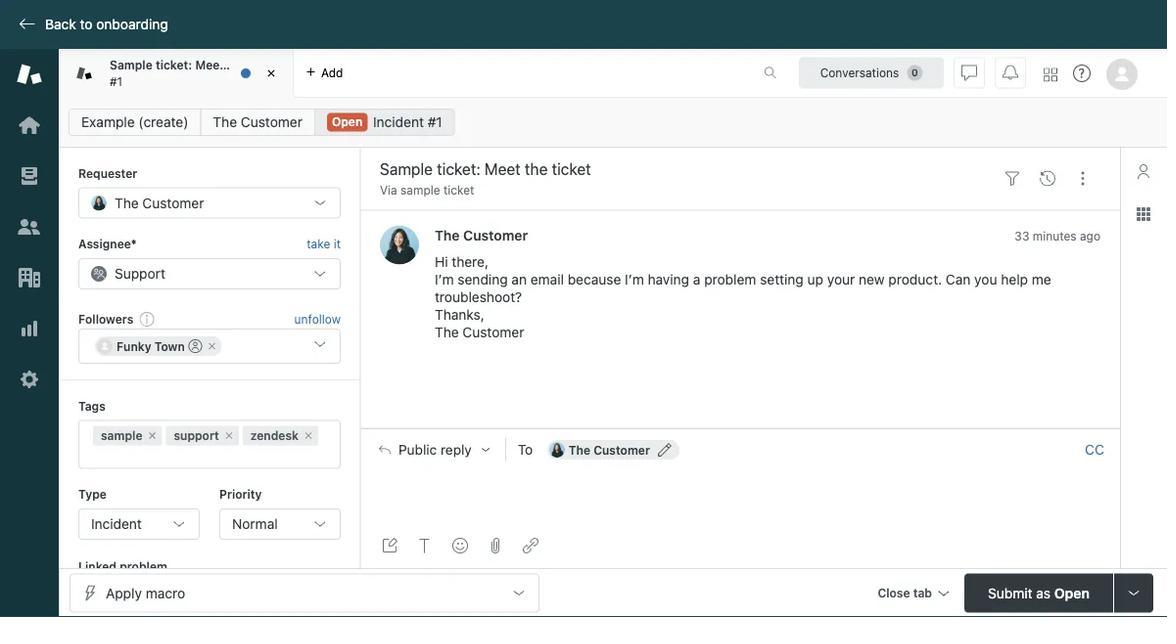 Task type: locate. For each thing, give the bounding box(es) containing it.
filter image
[[1005, 171, 1020, 187]]

apps image
[[1136, 207, 1151, 222]]

the customer link
[[200, 109, 315, 136], [435, 227, 528, 243]]

minutes
[[1033, 229, 1077, 243]]

0 horizontal spatial i'm
[[435, 272, 454, 288]]

followers element
[[78, 329, 341, 364]]

remove image for zendesk
[[303, 430, 314, 442]]

format text image
[[417, 538, 433, 554]]

problem
[[704, 272, 756, 288], [120, 560, 167, 574]]

priority
[[219, 488, 262, 502]]

#1 down tabs tab list
[[428, 114, 442, 130]]

the customer link up there,
[[435, 227, 528, 243]]

troubleshoot?
[[435, 289, 522, 305]]

tab
[[59, 49, 294, 98]]

notifications image
[[1003, 65, 1018, 81]]

the customer
[[213, 114, 302, 130], [115, 195, 204, 211], [435, 227, 528, 243], [569, 444, 650, 457]]

user is an agent image
[[189, 340, 202, 354]]

the customer right customer@example.com image
[[569, 444, 650, 457]]

example
[[81, 114, 135, 130]]

problem up apply macro at bottom
[[120, 560, 167, 574]]

incident down tabs tab list
[[373, 114, 424, 130]]

0 horizontal spatial ticket
[[249, 58, 282, 72]]

remove image
[[146, 430, 158, 442]]

remove image right zendesk
[[303, 430, 314, 442]]

email
[[530, 272, 564, 288]]

customer up there,
[[463, 227, 528, 243]]

edit user image
[[658, 444, 672, 457]]

the
[[213, 114, 237, 130], [115, 195, 139, 211], [435, 227, 460, 243], [435, 324, 459, 341], [569, 444, 590, 457]]

organizations image
[[17, 265, 42, 291]]

funkytownclown1@gmail.com image
[[97, 339, 113, 355]]

main element
[[0, 49, 59, 618]]

1 horizontal spatial ticket
[[443, 184, 474, 197]]

ticket
[[249, 58, 282, 72], [443, 184, 474, 197]]

incident down type
[[91, 516, 142, 533]]

avatar image
[[380, 226, 419, 265]]

33 minutes ago text field
[[1015, 229, 1100, 243]]

incident for incident
[[91, 516, 142, 533]]

close tab
[[878, 587, 932, 601]]

0 horizontal spatial the customer link
[[200, 109, 315, 136]]

cc button
[[1085, 442, 1104, 459]]

customer inside secondary element
[[241, 114, 302, 130]]

take it button
[[307, 234, 341, 254]]

the customer down the close 'icon'
[[213, 114, 302, 130]]

#1
[[110, 74, 123, 88], [428, 114, 442, 130]]

customer down thanks,
[[463, 324, 524, 341]]

the customer link down the close 'icon'
[[200, 109, 315, 136]]

customer up support
[[142, 195, 204, 211]]

remove image
[[206, 341, 218, 353], [223, 430, 235, 442], [303, 430, 314, 442]]

tags
[[78, 400, 106, 413]]

up
[[807, 272, 823, 288]]

via sample ticket
[[380, 184, 474, 197]]

1 horizontal spatial remove image
[[223, 430, 235, 442]]

requester element
[[78, 187, 341, 219]]

example (create)
[[81, 114, 188, 130]]

thanks,
[[435, 307, 484, 323]]

the down thanks,
[[435, 324, 459, 341]]

you
[[974, 272, 997, 288]]

customer@example.com image
[[549, 443, 565, 458]]

0 vertical spatial incident
[[373, 114, 424, 130]]

close image
[[261, 64, 281, 83]]

1 horizontal spatial i'm
[[625, 272, 644, 288]]

2 i'm from the left
[[625, 272, 644, 288]]

sample right the via
[[400, 184, 440, 197]]

via
[[380, 184, 397, 197]]

1 vertical spatial ticket
[[443, 184, 474, 197]]

sample left remove image on the left bottom of page
[[101, 429, 142, 443]]

draft mode image
[[382, 538, 397, 554]]

public reply button
[[361, 430, 505, 471]]

open
[[332, 115, 363, 129], [1054, 585, 1090, 602]]

#1 down sample at the top of page
[[110, 74, 123, 88]]

0 vertical spatial #1
[[110, 74, 123, 88]]

as
[[1036, 585, 1051, 602]]

incident
[[373, 114, 424, 130], [91, 516, 142, 533]]

i'm
[[435, 272, 454, 288], [625, 272, 644, 288]]

the customer down "requester"
[[115, 195, 204, 211]]

customer down the close 'icon'
[[241, 114, 302, 130]]

0 horizontal spatial open
[[332, 115, 363, 129]]

open right as
[[1054, 585, 1090, 602]]

funky
[[117, 340, 151, 354]]

1 vertical spatial the customer link
[[435, 227, 528, 243]]

i'm down hi
[[435, 272, 454, 288]]

1 horizontal spatial #1
[[428, 114, 442, 130]]

reply
[[441, 442, 472, 458]]

zendesk
[[250, 429, 299, 443]]

remove image right support
[[223, 430, 235, 442]]

views image
[[17, 164, 42, 189]]

funky town
[[117, 340, 185, 354]]

customer
[[241, 114, 302, 130], [142, 195, 204, 211], [463, 227, 528, 243], [463, 324, 524, 341], [594, 444, 650, 457]]

add attachment image
[[488, 538, 503, 554]]

the inside "hi there, i'm sending an email because i'm having a problem setting up your new product. can you help me troubleshoot? thanks, the customer"
[[435, 324, 459, 341]]

problem inside "hi there, i'm sending an email because i'm having a problem setting up your new product. can you help me troubleshoot? thanks, the customer"
[[704, 272, 756, 288]]

tabs tab list
[[59, 49, 743, 98]]

sample ticket: meet the ticket #1
[[110, 58, 282, 88]]

to
[[80, 16, 93, 32]]

take
[[307, 237, 330, 251]]

a
[[693, 272, 700, 288]]

ticket right the via
[[443, 184, 474, 197]]

problem right a
[[704, 272, 756, 288]]

1 i'm from the left
[[435, 272, 454, 288]]

because
[[568, 272, 621, 288]]

sample
[[400, 184, 440, 197], [101, 429, 142, 443]]

0 vertical spatial problem
[[704, 272, 756, 288]]

tab containing sample ticket: meet the ticket
[[59, 49, 294, 98]]

1 vertical spatial problem
[[120, 560, 167, 574]]

cc
[[1085, 442, 1104, 458]]

the customer inside secondary element
[[213, 114, 302, 130]]

info on adding followers image
[[139, 311, 155, 327]]

0 vertical spatial open
[[332, 115, 363, 129]]

open down add
[[332, 115, 363, 129]]

1 vertical spatial incident
[[91, 516, 142, 533]]

help
[[1001, 272, 1028, 288]]

me
[[1032, 272, 1051, 288]]

conversations
[[820, 66, 899, 80]]

0 horizontal spatial problem
[[120, 560, 167, 574]]

the down sample ticket: meet the ticket #1
[[213, 114, 237, 130]]

1 horizontal spatial open
[[1054, 585, 1090, 602]]

0 horizontal spatial incident
[[91, 516, 142, 533]]

ticket right the
[[249, 58, 282, 72]]

incident #1
[[373, 114, 442, 130]]

0 horizontal spatial sample
[[101, 429, 142, 443]]

incident inside incident popup button
[[91, 516, 142, 533]]

add button
[[294, 49, 355, 97]]

0 vertical spatial ticket
[[249, 58, 282, 72]]

zendesk image
[[0, 616, 59, 618]]

1 horizontal spatial incident
[[373, 114, 424, 130]]

take it
[[307, 237, 341, 251]]

1 horizontal spatial problem
[[704, 272, 756, 288]]

the inside requester element
[[115, 195, 139, 211]]

incident inside secondary element
[[373, 114, 424, 130]]

i'm left 'having'
[[625, 272, 644, 288]]

add link (cmd k) image
[[523, 538, 538, 554]]

example (create) button
[[69, 109, 201, 136]]

town
[[155, 340, 185, 354]]

0 horizontal spatial remove image
[[206, 341, 218, 353]]

Public reply composer text field
[[370, 471, 1111, 512]]

normal button
[[219, 509, 341, 540]]

remove image right user is an agent image
[[206, 341, 218, 353]]

customer inside requester element
[[142, 195, 204, 211]]

can
[[946, 272, 971, 288]]

2 horizontal spatial remove image
[[303, 430, 314, 442]]

onboarding
[[96, 16, 168, 32]]

unfollow button
[[294, 310, 341, 328]]

the customer inside requester element
[[115, 195, 204, 211]]

0 vertical spatial the customer link
[[200, 109, 315, 136]]

1 vertical spatial #1
[[428, 114, 442, 130]]

1 vertical spatial open
[[1054, 585, 1090, 602]]

0 horizontal spatial #1
[[110, 74, 123, 88]]

0 vertical spatial sample
[[400, 184, 440, 197]]

an
[[511, 272, 527, 288]]

the down "requester"
[[115, 195, 139, 211]]

new
[[859, 272, 885, 288]]

insert emojis image
[[452, 538, 468, 554]]



Task type: vqa. For each thing, say whether or not it's contained in the screenshot.
2nd 'tab' from the right
no



Task type: describe. For each thing, give the bounding box(es) containing it.
customer inside "hi there, i'm sending an email because i'm having a problem setting up your new product. can you help me troubleshoot? thanks, the customer"
[[463, 324, 524, 341]]

ago
[[1080, 229, 1100, 243]]

button displays agent's chat status as invisible. image
[[961, 65, 977, 81]]

product.
[[888, 272, 942, 288]]

admin image
[[17, 367, 42, 393]]

conversations button
[[799, 57, 944, 89]]

customer context image
[[1136, 164, 1151, 179]]

public reply
[[398, 442, 472, 458]]

the up hi
[[435, 227, 460, 243]]

tab
[[913, 587, 932, 601]]

get started image
[[17, 113, 42, 138]]

reporting image
[[17, 316, 42, 342]]

ticket inside sample ticket: meet the ticket #1
[[249, 58, 282, 72]]

hide composer image
[[732, 421, 748, 437]]

macro
[[146, 585, 185, 602]]

public
[[398, 442, 437, 458]]

close tab button
[[869, 574, 957, 616]]

setting
[[760, 272, 804, 288]]

your
[[827, 272, 855, 288]]

the
[[227, 58, 246, 72]]

ticket actions image
[[1075, 171, 1091, 187]]

events image
[[1040, 171, 1055, 187]]

Subject field
[[376, 158, 991, 181]]

remove image inside funky town option
[[206, 341, 218, 353]]

incident for incident #1
[[373, 114, 424, 130]]

get help image
[[1073, 65, 1091, 82]]

close
[[878, 587, 910, 601]]

zendesk products image
[[1044, 68, 1057, 82]]

the customer link inside secondary element
[[200, 109, 315, 136]]

1 horizontal spatial sample
[[400, 184, 440, 197]]

to
[[518, 442, 533, 458]]

support
[[115, 266, 165, 282]]

sending
[[458, 272, 508, 288]]

33
[[1015, 229, 1029, 243]]

meet
[[195, 58, 224, 72]]

followers
[[78, 312, 133, 326]]

ticket:
[[156, 58, 192, 72]]

funky town option
[[95, 337, 222, 357]]

displays possible ticket submission types image
[[1126, 586, 1142, 602]]

normal
[[232, 516, 278, 533]]

customer left edit user image
[[594, 444, 650, 457]]

support
[[174, 429, 219, 443]]

unfollow
[[294, 312, 341, 326]]

back to onboarding
[[45, 16, 168, 32]]

submit as open
[[988, 585, 1090, 602]]

back
[[45, 16, 76, 32]]

it
[[334, 237, 341, 251]]

#1 inside sample ticket: meet the ticket #1
[[110, 74, 123, 88]]

linked
[[78, 560, 116, 574]]

open inside secondary element
[[332, 115, 363, 129]]

incident button
[[78, 509, 200, 540]]

the customer up there,
[[435, 227, 528, 243]]

#1 inside secondary element
[[428, 114, 442, 130]]

assignee* element
[[78, 258, 341, 290]]

hi
[[435, 254, 448, 270]]

secondary element
[[59, 103, 1167, 142]]

sample
[[110, 58, 152, 72]]

hi there, i'm sending an email because i'm having a problem setting up your new product. can you help me troubleshoot? thanks, the customer
[[435, 254, 1051, 341]]

requester
[[78, 166, 137, 180]]

type
[[78, 488, 107, 502]]

apply macro
[[106, 585, 185, 602]]

33 minutes ago
[[1015, 229, 1100, 243]]

linked problem
[[78, 560, 167, 574]]

apply
[[106, 585, 142, 602]]

submit
[[988, 585, 1033, 602]]

the inside secondary element
[[213, 114, 237, 130]]

add
[[321, 66, 343, 80]]

assignee*
[[78, 237, 137, 251]]

remove image for support
[[223, 430, 235, 442]]

back to onboarding link
[[0, 16, 178, 33]]

1 horizontal spatial the customer link
[[435, 227, 528, 243]]

there,
[[452, 254, 489, 270]]

(create)
[[138, 114, 188, 130]]

1 vertical spatial sample
[[101, 429, 142, 443]]

zendesk support image
[[17, 62, 42, 87]]

the right customer@example.com image
[[569, 444, 590, 457]]

having
[[648, 272, 689, 288]]

customers image
[[17, 214, 42, 240]]



